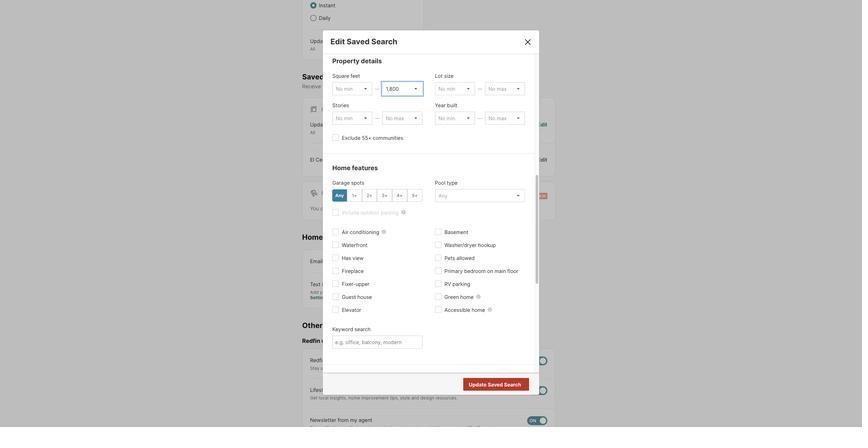 Task type: vqa. For each thing, say whether or not it's contained in the screenshot.
allowed
yes



Task type: describe. For each thing, give the bounding box(es) containing it.
account settings link
[[310, 289, 385, 300]]

include outdoor parking
[[342, 209, 399, 216]]

upper
[[356, 281, 370, 287]]

communities
[[373, 135, 403, 141]]

account
[[367, 289, 385, 295]]

based
[[369, 83, 384, 90]]

get
[[310, 395, 318, 401]]

stories
[[332, 102, 349, 108]]

edit saved search
[[331, 37, 398, 46]]

edit saved search element
[[331, 37, 516, 46]]

accessible home
[[445, 307, 485, 313]]

year
[[435, 102, 446, 108]]

or
[[433, 365, 437, 371]]

pool type
[[435, 180, 458, 186]]

include
[[342, 209, 359, 216]]

main
[[495, 268, 506, 274]]

phone
[[330, 289, 344, 295]]

account settings
[[310, 289, 385, 300]]

while
[[387, 205, 400, 212]]

rv
[[445, 281, 451, 287]]

home inside lifestyle & tips get local insights, home improvement tips, style and design resources.
[[349, 395, 360, 401]]

saved inside update saved search button
[[488, 381, 503, 388]]

el cerrito test 1
[[310, 157, 348, 163]]

saved searches receive timely notifications based on your preferred search filters.
[[302, 72, 461, 90]]

add your phone number in
[[310, 289, 367, 295]]

1 all from the top
[[310, 46, 315, 52]]

fixer-upper
[[342, 281, 370, 287]]

2 edit button from the top
[[538, 156, 547, 163]]

email
[[310, 258, 323, 264]]

features
[[352, 164, 378, 172]]

details
[[361, 57, 382, 65]]

Daily radio
[[310, 15, 317, 21]]

edit saved search dialog
[[323, 30, 539, 427]]

rv parking
[[445, 281, 470, 287]]

lifestyle
[[310, 387, 330, 393]]

guest house
[[342, 294, 372, 300]]

view
[[353, 255, 364, 261]]

style
[[400, 395, 410, 401]]

2+
[[367, 193, 372, 198]]

redfin's
[[350, 365, 367, 371]]

property
[[332, 57, 360, 65]]

search for update saved search
[[504, 381, 521, 388]]

elevator
[[342, 307, 361, 313]]

year built
[[435, 102, 458, 108]]

other emails
[[302, 321, 348, 330]]

1 update types all from the top
[[310, 38, 343, 52]]

redfin updates
[[302, 338, 344, 344]]

saved inside saved searches receive timely notifications based on your preferred search filters.
[[302, 72, 324, 81]]

1 vertical spatial update
[[310, 122, 328, 128]]

for sale
[[322, 106, 346, 113]]

search for edit saved search
[[371, 37, 398, 46]]

1 horizontal spatial searches
[[363, 205, 386, 212]]

for for for sale
[[322, 106, 332, 113]]

1 types from the top
[[329, 38, 343, 44]]

filters.
[[446, 83, 461, 90]]

e.g. office, balcony, modern text field
[[335, 339, 420, 345]]

home features
[[332, 164, 378, 172]]

for
[[426, 205, 432, 212]]

square
[[332, 73, 349, 79]]

text
[[310, 281, 320, 287]]

notifications
[[338, 83, 368, 90]]

newsletter from my agent
[[310, 417, 372, 423]]

buy
[[424, 365, 431, 371]]

property details
[[332, 57, 382, 65]]

Any radio
[[332, 189, 347, 202]]

for rent
[[322, 190, 346, 196]]

washer/dryer
[[445, 242, 477, 248]]

3+ radio
[[377, 189, 392, 202]]

option group inside edit saved search dialog
[[332, 189, 422, 202]]

0 horizontal spatial parking
[[381, 209, 399, 216]]

primary
[[445, 268, 463, 274]]

home tours
[[302, 233, 344, 242]]

how
[[408, 365, 417, 371]]

update inside button
[[469, 381, 487, 388]]

no results button
[[488, 378, 528, 391]]

on for news
[[343, 365, 349, 371]]

2 all from the top
[[310, 130, 315, 135]]

test
[[334, 157, 344, 163]]

edit for second the edit button from the bottom
[[538, 122, 547, 128]]

text (sms)
[[310, 281, 337, 287]]

basement
[[445, 229, 469, 235]]

in
[[362, 289, 366, 295]]

an
[[502, 365, 507, 371]]

has view
[[342, 255, 364, 261]]

searches inside saved searches receive timely notifications based on your preferred search filters.
[[326, 72, 359, 81]]

your inside saved searches receive timely notifications based on your preferred search filters.
[[393, 83, 403, 90]]

feet
[[351, 73, 360, 79]]

on for searches
[[385, 83, 391, 90]]

lot size
[[435, 73, 454, 79]]

green home
[[445, 294, 474, 300]]

receive
[[302, 83, 321, 90]]

up
[[321, 365, 326, 371]]

5+
[[412, 193, 418, 198]]

pets
[[445, 255, 455, 261]]

accessible
[[445, 307, 470, 313]]

lifestyle & tips get local insights, home improvement tips, style and design resources.
[[310, 387, 458, 401]]

no results
[[496, 382, 521, 388]]



Task type: locate. For each thing, give the bounding box(es) containing it.
0 vertical spatial edit button
[[538, 121, 547, 135]]

0 vertical spatial home
[[460, 294, 474, 300]]

and right tools
[[379, 365, 387, 371]]

search inside dialog
[[355, 326, 371, 332]]

all up el
[[310, 130, 315, 135]]

searches down 2+ radio
[[363, 205, 386, 212]]

home for home features
[[332, 164, 351, 172]]

improvement
[[361, 395, 389, 401]]

0 vertical spatial search
[[371, 37, 398, 46]]

has
[[342, 255, 351, 261]]

1 vertical spatial redfin
[[310, 357, 325, 363]]

1 vertical spatial searches
[[363, 205, 386, 212]]

0 horizontal spatial home
[[302, 233, 323, 242]]

1 horizontal spatial on
[[385, 83, 391, 90]]

edit inside edit saved search dialog
[[331, 37, 345, 46]]

green
[[445, 294, 459, 300]]

agent.
[[508, 365, 521, 371]]

0 vertical spatial update
[[310, 38, 328, 44]]

0 horizontal spatial and
[[379, 365, 387, 371]]

1 to from the left
[[327, 365, 331, 371]]

date
[[333, 365, 342, 371]]

features,
[[388, 365, 407, 371]]

pool
[[435, 180, 446, 186]]

garage
[[332, 180, 350, 186]]

2 vertical spatial update
[[469, 381, 487, 388]]

0 horizontal spatial to
[[327, 365, 331, 371]]

1 vertical spatial edit
[[538, 122, 547, 128]]

0 vertical spatial searches
[[326, 72, 359, 81]]

on inside saved searches receive timely notifications based on your preferred search filters.
[[385, 83, 391, 90]]

on inside redfin news stay up to date on redfin's tools and features, how to buy or sell a home, and connect with an agent.
[[343, 365, 349, 371]]

for left sale on the left
[[322, 106, 332, 113]]

hookup
[[478, 242, 496, 248]]

type
[[447, 180, 458, 186]]

updates
[[322, 338, 344, 344]]

home
[[332, 164, 351, 172], [302, 233, 323, 242]]

0 vertical spatial update types all
[[310, 38, 343, 52]]

home inside edit saved search dialog
[[332, 164, 351, 172]]

1 edit button from the top
[[538, 121, 547, 135]]

a
[[446, 365, 449, 371]]

4+
[[397, 193, 403, 198]]

sell
[[438, 365, 445, 371]]

0 horizontal spatial your
[[320, 289, 329, 295]]

home right insights, at the bottom of page
[[349, 395, 360, 401]]

0 horizontal spatial on
[[343, 365, 349, 371]]

sale
[[333, 106, 346, 113]]

0 vertical spatial home
[[332, 164, 351, 172]]

to left buy at the bottom of the page
[[418, 365, 422, 371]]

for
[[322, 106, 332, 113], [322, 190, 332, 196]]

timely
[[322, 83, 337, 90]]

0 vertical spatial on
[[385, 83, 391, 90]]

1 horizontal spatial your
[[393, 83, 403, 90]]

update
[[310, 38, 328, 44], [310, 122, 328, 128], [469, 381, 487, 388]]

— for stories
[[375, 115, 380, 121]]

update down connect
[[469, 381, 487, 388]]

types down for sale
[[329, 122, 343, 128]]

you
[[310, 205, 319, 212]]

stay
[[310, 365, 319, 371]]

(sms)
[[322, 281, 337, 287]]

search right the no
[[504, 381, 521, 388]]

search up details
[[371, 37, 398, 46]]

on inside edit saved search dialog
[[487, 268, 493, 274]]

1 vertical spatial home
[[472, 307, 485, 313]]

1 vertical spatial home
[[302, 233, 323, 242]]

1 vertical spatial edit button
[[538, 156, 547, 163]]

home for accessible home
[[472, 307, 485, 313]]

option group containing any
[[332, 189, 422, 202]]

types up property
[[329, 38, 343, 44]]

all down daily radio
[[310, 46, 315, 52]]

create
[[331, 205, 346, 212]]

0 vertical spatial parking
[[381, 209, 399, 216]]

2 vertical spatial on
[[343, 365, 349, 371]]

list box
[[332, 82, 372, 95], [383, 82, 422, 95], [435, 82, 475, 95], [485, 82, 525, 95], [332, 112, 372, 125], [383, 112, 422, 125], [435, 112, 475, 125], [485, 112, 525, 125], [435, 189, 525, 202]]

1 vertical spatial types
[[329, 122, 343, 128]]

search down lot
[[428, 83, 444, 90]]

0 vertical spatial search
[[428, 83, 444, 90]]

update down daily radio
[[310, 38, 328, 44]]

settings
[[310, 295, 328, 300]]

number
[[345, 289, 361, 295]]

redfin
[[302, 338, 320, 344], [310, 357, 325, 363]]

exclude
[[342, 135, 361, 141]]

None checkbox
[[527, 356, 547, 365], [527, 386, 547, 395], [527, 416, 547, 425], [527, 356, 547, 365], [527, 386, 547, 395], [527, 416, 547, 425]]

parking down 3+ radio
[[381, 209, 399, 216]]

0 vertical spatial for
[[322, 106, 332, 113]]

search up e.g. office, balcony, modern text field
[[355, 326, 371, 332]]

0 vertical spatial your
[[393, 83, 403, 90]]

1 vertical spatial update types all
[[310, 122, 343, 135]]

2 vertical spatial home
[[349, 395, 360, 401]]

instant
[[319, 2, 335, 9]]

search inside button
[[504, 381, 521, 388]]

and right home,
[[464, 365, 472, 371]]

outdoor
[[361, 209, 380, 216]]

el
[[310, 157, 314, 163]]

air
[[342, 229, 349, 235]]

redfin for redfin updates
[[302, 338, 320, 344]]

emails
[[324, 321, 348, 330]]

redfin news stay up to date on redfin's tools and features, how to buy or sell a home, and connect with an agent.
[[310, 357, 521, 371]]

allowed
[[457, 255, 475, 261]]

for for for rent
[[322, 190, 332, 196]]

1 vertical spatial your
[[320, 289, 329, 295]]

5+ radio
[[407, 189, 422, 202]]

redfin for redfin news stay up to date on redfin's tools and features, how to buy or sell a home, and connect with an agent.
[[310, 357, 325, 363]]

2 update types all from the top
[[310, 122, 343, 135]]

and right 'style'
[[411, 395, 419, 401]]

garage spots
[[332, 180, 364, 186]]

search
[[371, 37, 398, 46], [504, 381, 521, 388]]

0 vertical spatial types
[[329, 38, 343, 44]]

0 vertical spatial all
[[310, 46, 315, 52]]

0 vertical spatial redfin
[[302, 338, 320, 344]]

your left preferred
[[393, 83, 403, 90]]

2 types from the top
[[329, 122, 343, 128]]

saved
[[347, 37, 370, 46], [302, 72, 324, 81], [347, 205, 362, 212], [488, 381, 503, 388]]

you can create saved searches while searching for
[[310, 205, 434, 212]]

1 vertical spatial parking
[[453, 281, 470, 287]]

1+ radio
[[347, 189, 362, 202]]

no
[[496, 382, 503, 388]]

any
[[335, 193, 344, 198]]

for left rent
[[322, 190, 332, 196]]

news
[[327, 357, 340, 363]]

and inside lifestyle & tips get local insights, home improvement tips, style and design resources.
[[411, 395, 419, 401]]

newsletter
[[310, 417, 336, 423]]

home,
[[450, 365, 463, 371]]

lot
[[435, 73, 443, 79]]

edit for edit saved search
[[331, 37, 345, 46]]

2 horizontal spatial and
[[464, 365, 472, 371]]

Instant radio
[[310, 2, 317, 9]]

update down for sale
[[310, 122, 328, 128]]

— for lot size
[[478, 86, 482, 91]]

other
[[302, 321, 323, 330]]

on right date at the bottom left of the page
[[343, 365, 349, 371]]

your up settings
[[320, 289, 329, 295]]

searching
[[401, 205, 424, 212]]

redfin down other
[[302, 338, 320, 344]]

waterfront
[[342, 242, 368, 248]]

1 vertical spatial all
[[310, 130, 315, 135]]

1 vertical spatial on
[[487, 268, 493, 274]]

option group
[[332, 189, 422, 202]]

on right based
[[385, 83, 391, 90]]

search inside saved searches receive timely notifications based on your preferred search filters.
[[428, 83, 444, 90]]

4+ radio
[[392, 189, 407, 202]]

update saved search
[[469, 381, 521, 388]]

all
[[310, 46, 315, 52], [310, 130, 315, 135]]

home down the test
[[332, 164, 351, 172]]

— for square feet
[[375, 86, 380, 91]]

tips
[[336, 387, 345, 393]]

0 horizontal spatial searches
[[326, 72, 359, 81]]

— for year built
[[478, 115, 482, 121]]

1 vertical spatial search
[[355, 326, 371, 332]]

1 horizontal spatial and
[[411, 395, 419, 401]]

0 vertical spatial edit
[[331, 37, 345, 46]]

from
[[338, 417, 349, 423]]

—
[[375, 86, 380, 91], [478, 86, 482, 91], [375, 115, 380, 121], [478, 115, 482, 121]]

keyword
[[332, 326, 353, 332]]

1 vertical spatial search
[[504, 381, 521, 388]]

2+ radio
[[362, 189, 377, 202]]

preferred
[[405, 83, 427, 90]]

1 horizontal spatial home
[[332, 164, 351, 172]]

home left tours at the left of the page
[[302, 233, 323, 242]]

1 horizontal spatial search
[[428, 83, 444, 90]]

searches up notifications
[[326, 72, 359, 81]]

update types all
[[310, 38, 343, 52], [310, 122, 343, 135]]

home for home tours
[[302, 233, 323, 242]]

home for green home
[[460, 294, 474, 300]]

home up accessible home
[[460, 294, 474, 300]]

2 for from the top
[[322, 190, 332, 196]]

tips,
[[390, 395, 399, 401]]

update types all down for sale
[[310, 122, 343, 135]]

2 vertical spatial edit
[[538, 157, 547, 163]]

on left main
[[487, 268, 493, 274]]

2 horizontal spatial on
[[487, 268, 493, 274]]

1 vertical spatial for
[[322, 190, 332, 196]]

0 horizontal spatial search
[[355, 326, 371, 332]]

fixer-
[[342, 281, 356, 287]]

1 for from the top
[[322, 106, 332, 113]]

1 horizontal spatial parking
[[453, 281, 470, 287]]

2 to from the left
[[418, 365, 422, 371]]

results
[[504, 382, 521, 388]]

insights,
[[330, 395, 347, 401]]

spots
[[351, 180, 364, 186]]

add
[[310, 289, 319, 295]]

parking up green home
[[453, 281, 470, 287]]

floor
[[508, 268, 518, 274]]

fireplace
[[342, 268, 364, 274]]

0 horizontal spatial search
[[371, 37, 398, 46]]

update types all up property
[[310, 38, 343, 52]]

1 horizontal spatial to
[[418, 365, 422, 371]]

edit for 1st the edit button from the bottom
[[538, 157, 547, 163]]

&
[[332, 387, 335, 393]]

redfin inside redfin news stay up to date on redfin's tools and features, how to buy or sell a home, and connect with an agent.
[[310, 357, 325, 363]]

1 horizontal spatial search
[[504, 381, 521, 388]]

tours
[[325, 233, 344, 242]]

3+
[[382, 193, 388, 198]]

home right accessible
[[472, 307, 485, 313]]

resources.
[[436, 395, 458, 401]]

to right up
[[327, 365, 331, 371]]

55+
[[362, 135, 372, 141]]

guest
[[342, 294, 356, 300]]

edit button
[[538, 121, 547, 135], [538, 156, 547, 163]]

redfin up the stay
[[310, 357, 325, 363]]



